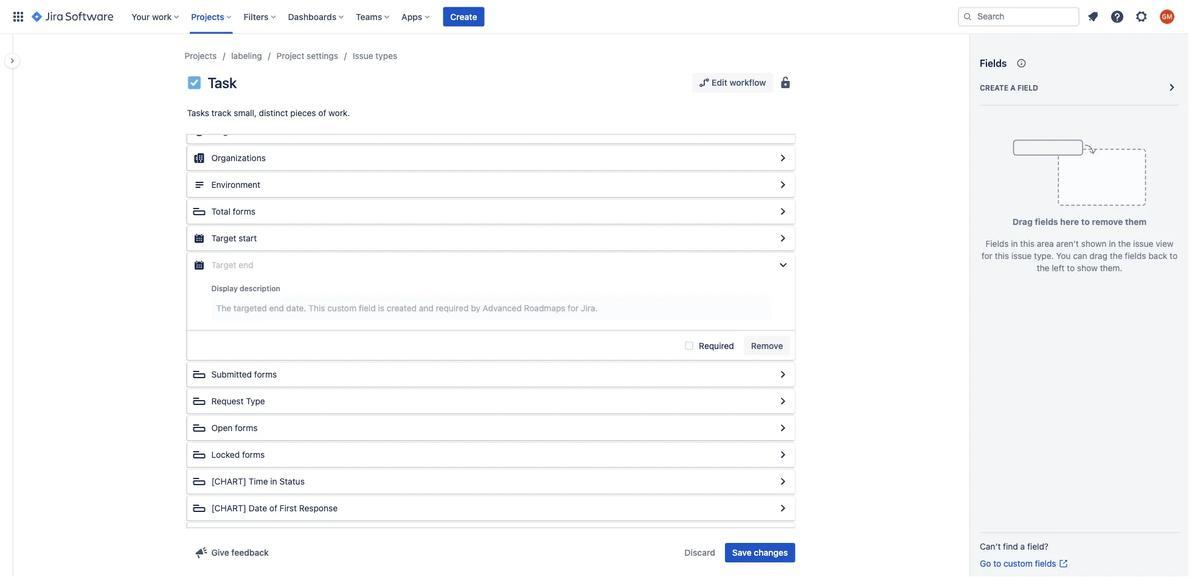 Task type: describe. For each thing, give the bounding box(es) containing it.
remove
[[1092, 217, 1123, 227]]

show
[[1077, 263, 1098, 273]]

Display description field
[[213, 297, 770, 319]]

0 vertical spatial a
[[1011, 83, 1016, 92]]

can't find a field?
[[980, 542, 1049, 552]]

create a field
[[980, 83, 1038, 92]]

first
[[280, 503, 297, 513]]

type
[[246, 396, 265, 406]]

0 horizontal spatial this
[[995, 251, 1009, 261]]

target start button
[[187, 226, 795, 251]]

edit workflow button
[[692, 73, 774, 92]]

to right here
[[1082, 217, 1090, 227]]

track
[[212, 108, 232, 118]]

give feedback button
[[187, 543, 276, 563]]

distinct
[[259, 108, 288, 118]]

labeling
[[231, 51, 262, 61]]

no restrictions image
[[778, 75, 793, 90]]

projects for projects popup button
[[191, 12, 224, 22]]

your work
[[132, 12, 172, 22]]

status
[[280, 477, 305, 487]]

your work button
[[128, 7, 184, 26]]

0 vertical spatial issue
[[1133, 239, 1154, 249]]

apps button
[[398, 7, 435, 26]]

types
[[376, 51, 397, 61]]

left
[[1052, 263, 1065, 273]]

for
[[982, 251, 993, 261]]

estimate
[[244, 126, 278, 136]]

2 horizontal spatial in
[[1109, 239, 1116, 249]]

total forms button
[[187, 200, 795, 224]]

this link will be opened in a new tab image
[[1059, 559, 1069, 569]]

issue types link
[[353, 49, 397, 63]]

target end
[[211, 260, 253, 270]]

create for create
[[450, 12, 477, 22]]

tasks
[[187, 108, 209, 118]]

appswitcher icon image
[[11, 9, 26, 24]]

view
[[1156, 239, 1174, 249]]

0 horizontal spatial issue
[[1012, 251, 1032, 261]]

discard
[[685, 548, 715, 558]]

aren't
[[1056, 239, 1079, 249]]

can't
[[980, 542, 1001, 552]]

sidebar navigation image
[[0, 49, 27, 73]]

edit workflow
[[712, 78, 766, 88]]

projects link
[[185, 49, 217, 63]]

your
[[132, 12, 150, 22]]

help image
[[1110, 9, 1125, 24]]

issue types
[[353, 51, 397, 61]]

project settings
[[277, 51, 338, 61]]

open field configuration image inside organizations button
[[776, 151, 791, 165]]

open field configuration image for original
[[776, 124, 791, 139]]

shown
[[1082, 239, 1107, 249]]

create for create a field
[[980, 83, 1009, 92]]

open field configuration image for locked
[[776, 448, 791, 462]]

field
[[1018, 83, 1038, 92]]

drag
[[1090, 251, 1108, 261]]

locked forms
[[211, 450, 265, 460]]

environment
[[211, 180, 260, 190]]

[chart] date of first response
[[211, 503, 338, 513]]

submitted forms button
[[187, 363, 795, 387]]

open field configuration image for open
[[776, 421, 791, 436]]

project
[[277, 51, 304, 61]]

banner containing your work
[[0, 0, 1189, 34]]

original
[[211, 126, 242, 136]]

target start
[[211, 233, 257, 243]]

open field configuration image for submitted
[[776, 367, 791, 382]]

in inside button
[[270, 477, 277, 487]]

Search field
[[958, 7, 1080, 26]]

drag fields here to remove them
[[1013, 217, 1147, 227]]

settings
[[307, 51, 338, 61]]

request type
[[211, 396, 265, 406]]

feedback
[[231, 548, 269, 558]]

open field configuration image for [chart]
[[776, 501, 791, 516]]

save changes
[[732, 548, 788, 558]]

2 vertical spatial the
[[1037, 263, 1050, 273]]

close field configuration image
[[776, 258, 791, 273]]

workflow
[[730, 78, 766, 88]]

total forms
[[211, 207, 255, 217]]

to down view
[[1170, 251, 1178, 261]]

them.
[[1100, 263, 1123, 273]]

original estimate
[[211, 126, 278, 136]]

projects for projects link
[[185, 51, 217, 61]]

teams
[[356, 12, 382, 22]]

dashboards
[[288, 12, 337, 22]]

open field configuration image for total
[[776, 204, 791, 219]]

pieces
[[290, 108, 316, 118]]

7 open field configuration image from the top
[[776, 528, 791, 543]]

drag
[[1013, 217, 1033, 227]]

[chart] for [chart] date of first response
[[211, 503, 246, 513]]

labeling link
[[231, 49, 262, 63]]

settings image
[[1135, 9, 1149, 24]]

original estimate button
[[187, 119, 795, 144]]

open field configuration image for request
[[776, 394, 791, 409]]

organizations button
[[187, 146, 795, 170]]

give feedback
[[211, 548, 269, 558]]

you
[[1056, 251, 1071, 261]]

create button
[[443, 7, 485, 26]]



Task type: vqa. For each thing, say whether or not it's contained in the screenshot.
menu containing Preview
no



Task type: locate. For each thing, give the bounding box(es) containing it.
open field configuration image
[[776, 178, 791, 192], [776, 204, 791, 219], [776, 231, 791, 246], [776, 394, 791, 409], [776, 421, 791, 436], [776, 501, 791, 516], [776, 528, 791, 543]]

1 vertical spatial target
[[211, 260, 236, 270]]

open field configuration image inside submitted forms button
[[776, 367, 791, 382]]

[chart] inside button
[[211, 503, 246, 513]]

open field configuration image inside original estimate button
[[776, 124, 791, 139]]

1 horizontal spatial this
[[1021, 239, 1035, 249]]

target left start
[[211, 233, 236, 243]]

request type button
[[187, 389, 795, 414]]

jira software image
[[32, 9, 113, 24], [32, 9, 113, 24]]

required
[[699, 341, 734, 351]]

projects inside popup button
[[191, 12, 224, 22]]

projects
[[191, 12, 224, 22], [185, 51, 217, 61]]

fields left more information about the fields image
[[980, 57, 1007, 69]]

forms for locked forms
[[242, 450, 265, 460]]

of left work.
[[318, 108, 326, 118]]

4 open field configuration image from the top
[[776, 394, 791, 409]]

1 vertical spatial fields
[[986, 239, 1009, 249]]

fields left this link will be opened in a new tab image
[[1035, 559, 1057, 569]]

them
[[1125, 217, 1147, 227]]

small,
[[234, 108, 257, 118]]

banner
[[0, 0, 1189, 34]]

open field configuration image
[[776, 124, 791, 139], [776, 151, 791, 165], [776, 367, 791, 382], [776, 448, 791, 462], [776, 475, 791, 489]]

issue up "back"
[[1133, 239, 1154, 249]]

issue
[[1133, 239, 1154, 249], [1012, 251, 1032, 261]]

end
[[239, 260, 253, 270]]

0 vertical spatial target
[[211, 233, 236, 243]]

in
[[1011, 239, 1018, 249], [1109, 239, 1116, 249], [270, 477, 277, 487]]

this right for
[[995, 251, 1009, 261]]

forms for submitted forms
[[254, 370, 277, 380]]

search image
[[963, 12, 973, 22]]

discard button
[[677, 543, 723, 563]]

fields inside fields in this area aren't shown in the issue view for this issue type. you can drag the fields back to the left to show them.
[[986, 239, 1009, 249]]

create
[[450, 12, 477, 22], [980, 83, 1009, 92]]

forms for total forms
[[233, 207, 255, 217]]

notifications image
[[1086, 9, 1101, 24]]

target for target end
[[211, 260, 236, 270]]

open field configuration image inside total forms button
[[776, 204, 791, 219]]

forms right "total"
[[233, 207, 255, 217]]

of left first
[[269, 503, 277, 513]]

a
[[1011, 83, 1016, 92], [1021, 542, 1025, 552]]

fields left "back"
[[1125, 251, 1146, 261]]

fields
[[1035, 217, 1058, 227], [1125, 251, 1146, 261], [1035, 559, 1057, 569]]

area
[[1037, 239, 1054, 249]]

0 horizontal spatial create
[[450, 12, 477, 22]]

more information about the fields image
[[1014, 56, 1029, 71]]

of inside '[chart] date of first response' button
[[269, 503, 277, 513]]

issue left the type.
[[1012, 251, 1032, 261]]

display
[[211, 284, 238, 293]]

1 [chart] from the top
[[211, 477, 246, 487]]

open field configuration image inside locked forms button
[[776, 448, 791, 462]]

2 [chart] from the top
[[211, 503, 246, 513]]

to
[[1082, 217, 1090, 227], [1170, 251, 1178, 261], [1067, 263, 1075, 273], [994, 559, 1002, 569]]

fields in this area aren't shown in the issue view for this issue type. you can drag the fields back to the left to show them.
[[982, 239, 1178, 273]]

open field configuration image for [chart]
[[776, 475, 791, 489]]

1 vertical spatial of
[[269, 503, 277, 513]]

here
[[1061, 217, 1079, 227]]

1 vertical spatial the
[[1110, 251, 1123, 261]]

a left field
[[1011, 83, 1016, 92]]

primary element
[[7, 0, 958, 34]]

1 target from the top
[[211, 233, 236, 243]]

fields
[[980, 57, 1007, 69], [986, 239, 1009, 249]]

0 horizontal spatial in
[[270, 477, 277, 487]]

[chart] time in status button
[[187, 470, 795, 494]]

dashboards button
[[284, 7, 349, 26]]

open field configuration image inside the [chart] time in status button
[[776, 475, 791, 489]]

0 vertical spatial this
[[1021, 239, 1035, 249]]

description
[[240, 284, 280, 293]]

1 vertical spatial issue
[[1012, 251, 1032, 261]]

4 open field configuration image from the top
[[776, 448, 791, 462]]

this left area
[[1021, 239, 1035, 249]]

target for target start
[[211, 233, 236, 243]]

find
[[1003, 542, 1018, 552]]

[chart] for [chart] time in status
[[211, 477, 246, 487]]

issue
[[353, 51, 373, 61]]

target left end
[[211, 260, 236, 270]]

2 vertical spatial fields
[[1035, 559, 1057, 569]]

1 open field configuration image from the top
[[776, 178, 791, 192]]

in right time
[[270, 477, 277, 487]]

2 open field configuration image from the top
[[776, 151, 791, 165]]

2 target from the top
[[211, 260, 236, 270]]

target inside target start button
[[211, 233, 236, 243]]

create left field
[[980, 83, 1009, 92]]

date
[[249, 503, 267, 513]]

fields inside fields in this area aren't shown in the issue view for this issue type. you can drag the fields back to the left to show them.
[[1125, 251, 1146, 261]]

to right "go"
[[994, 559, 1002, 569]]

custom
[[1004, 559, 1033, 569]]

1 horizontal spatial of
[[318, 108, 326, 118]]

create inside button
[[450, 12, 477, 22]]

go to custom fields
[[980, 559, 1057, 569]]

go
[[980, 559, 991, 569]]

edit
[[712, 78, 728, 88]]

organizations
[[211, 153, 266, 163]]

issue type icon image
[[187, 75, 202, 90]]

create right "apps" dropdown button
[[450, 12, 477, 22]]

1 open field configuration image from the top
[[776, 124, 791, 139]]

open field configuration image inside the open forms "button"
[[776, 421, 791, 436]]

type.
[[1034, 251, 1054, 261]]

field?
[[1028, 542, 1049, 552]]

in right shown on the right top
[[1109, 239, 1116, 249]]

projects up issue type icon
[[185, 51, 217, 61]]

filters
[[244, 12, 269, 22]]

the down the type.
[[1037, 263, 1050, 273]]

[chart] inside button
[[211, 477, 246, 487]]

the
[[1118, 239, 1131, 249], [1110, 251, 1123, 261], [1037, 263, 1050, 273]]

remove button
[[744, 336, 791, 356]]

in down "drag"
[[1011, 239, 1018, 249]]

projects button
[[188, 7, 236, 26]]

0 vertical spatial the
[[1118, 239, 1131, 249]]

can
[[1073, 251, 1088, 261]]

0 vertical spatial fields
[[1035, 217, 1058, 227]]

the up them.
[[1110, 251, 1123, 261]]

fields for fields
[[980, 57, 1007, 69]]

forms for open forms
[[235, 423, 258, 433]]

projects up projects link
[[191, 12, 224, 22]]

forms up [chart] time in status
[[242, 450, 265, 460]]

back
[[1149, 251, 1168, 261]]

forms
[[233, 207, 255, 217], [254, 370, 277, 380], [235, 423, 258, 433], [242, 450, 265, 460]]

request
[[211, 396, 244, 406]]

open
[[211, 423, 233, 433]]

0 horizontal spatial of
[[269, 503, 277, 513]]

open field configuration image inside the "request type" button
[[776, 394, 791, 409]]

1 vertical spatial a
[[1021, 542, 1025, 552]]

forms inside "button"
[[235, 423, 258, 433]]

1 horizontal spatial a
[[1021, 542, 1025, 552]]

open field configuration image inside target start button
[[776, 231, 791, 246]]

3 open field configuration image from the top
[[776, 367, 791, 382]]

[chart] left "date" on the bottom
[[211, 503, 246, 513]]

0 vertical spatial [chart]
[[211, 477, 246, 487]]

fields up for
[[986, 239, 1009, 249]]

[chart] time in status
[[211, 477, 305, 487]]

response
[[299, 503, 338, 513]]

2 open field configuration image from the top
[[776, 204, 791, 219]]

0 vertical spatial projects
[[191, 12, 224, 22]]

[chart] date of first response button
[[187, 496, 795, 521]]

changes
[[754, 548, 788, 558]]

1 vertical spatial [chart]
[[211, 503, 246, 513]]

0 vertical spatial create
[[450, 12, 477, 22]]

your profile and settings image
[[1160, 9, 1175, 24]]

display description
[[211, 284, 280, 293]]

open field configuration image inside '[chart] date of first response' button
[[776, 501, 791, 516]]

to right left
[[1067, 263, 1075, 273]]

5 open field configuration image from the top
[[776, 475, 791, 489]]

apps
[[402, 12, 422, 22]]

total
[[211, 207, 231, 217]]

forms inside button
[[233, 207, 255, 217]]

go to custom fields link
[[980, 558, 1069, 570]]

work
[[152, 12, 172, 22]]

project settings link
[[277, 49, 338, 63]]

forms right open
[[235, 423, 258, 433]]

a right find
[[1021, 542, 1025, 552]]

environment button
[[187, 173, 795, 197]]

remove
[[751, 341, 783, 351]]

[chart] down locked
[[211, 477, 246, 487]]

open field configuration image for target
[[776, 231, 791, 246]]

1 vertical spatial fields
[[1125, 251, 1146, 261]]

submitted
[[211, 370, 252, 380]]

open forms button
[[187, 416, 795, 440]]

0 horizontal spatial a
[[1011, 83, 1016, 92]]

open field configuration image inside environment button
[[776, 178, 791, 192]]

of
[[318, 108, 326, 118], [269, 503, 277, 513]]

5 open field configuration image from the top
[[776, 421, 791, 436]]

0 vertical spatial fields
[[980, 57, 1007, 69]]

forms up "type"
[[254, 370, 277, 380]]

give
[[211, 548, 229, 558]]

fields for fields in this area aren't shown in the issue view for this issue type. you can drag the fields back to the left to show them.
[[986, 239, 1009, 249]]

0 vertical spatial of
[[318, 108, 326, 118]]

to inside go to custom fields link
[[994, 559, 1002, 569]]

save
[[732, 548, 752, 558]]

1 vertical spatial projects
[[185, 51, 217, 61]]

submitted forms
[[211, 370, 277, 380]]

1 horizontal spatial in
[[1011, 239, 1018, 249]]

fields inside go to custom fields link
[[1035, 559, 1057, 569]]

time
[[249, 477, 268, 487]]

1 horizontal spatial create
[[980, 83, 1009, 92]]

the down them
[[1118, 239, 1131, 249]]

tasks track small, distinct pieces of work.
[[187, 108, 350, 118]]

open forms
[[211, 423, 258, 433]]

locked forms button
[[187, 443, 795, 467]]

1 horizontal spatial issue
[[1133, 239, 1154, 249]]

1 vertical spatial create
[[980, 83, 1009, 92]]

1 vertical spatial this
[[995, 251, 1009, 261]]

fields up area
[[1035, 217, 1058, 227]]

3 open field configuration image from the top
[[776, 231, 791, 246]]

task
[[208, 74, 237, 91]]

save changes button
[[725, 543, 795, 563]]

6 open field configuration image from the top
[[776, 501, 791, 516]]



